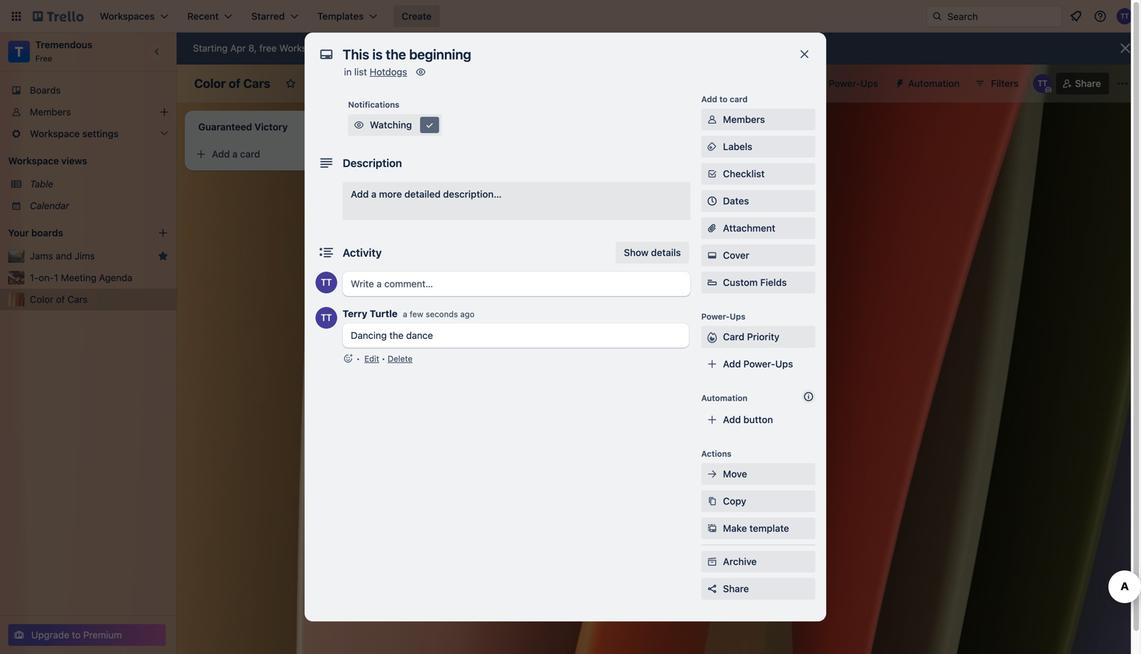 Task type: locate. For each thing, give the bounding box(es) containing it.
labels
[[723, 141, 752, 152]]

4 sm image from the top
[[705, 494, 719, 508]]

1 horizontal spatial automation
[[908, 78, 960, 89]]

the right is
[[422, 150, 436, 161]]

2 horizontal spatial ups
[[860, 78, 878, 89]]

detailed
[[404, 188, 441, 200]]

0 horizontal spatial workspace
[[8, 155, 59, 166]]

2 horizontal spatial card
[[730, 94, 748, 104]]

share left show menu image
[[1075, 78, 1101, 89]]

workspace inside button
[[329, 78, 379, 89]]

0 horizontal spatial members
[[30, 106, 71, 118]]

workspace for workspace views
[[8, 155, 59, 166]]

to up labels
[[719, 94, 728, 104]]

1 horizontal spatial card
[[433, 199, 453, 210]]

free
[[35, 54, 52, 63]]

sm image left "archive"
[[705, 555, 719, 569]]

sm image inside copy link
[[705, 494, 719, 508]]

your
[[8, 227, 29, 238]]

2 vertical spatial card
[[433, 199, 453, 210]]

add a card button
[[190, 143, 340, 165], [383, 194, 533, 215]]

sm image left 'card' at the bottom right of the page
[[705, 330, 719, 344]]

of down apr
[[229, 76, 241, 91]]

add a card
[[212, 148, 260, 160], [405, 199, 453, 210]]

be
[[352, 42, 363, 54]]

ups left automation 'button'
[[860, 78, 878, 89]]

1 vertical spatial color of cars
[[30, 294, 88, 305]]

sm image left copy
[[705, 494, 719, 508]]

1 vertical spatial ups
[[730, 312, 746, 321]]

0 vertical spatial add a card button
[[190, 143, 340, 165]]

sm image down actions on the right bottom
[[705, 467, 719, 481]]

agenda
[[99, 272, 132, 283]]

color of cars down 1
[[30, 294, 88, 305]]

to
[[398, 42, 407, 54], [719, 94, 728, 104], [72, 629, 81, 641]]

members for right the members link
[[723, 114, 765, 125]]

0 vertical spatial to
[[398, 42, 407, 54]]

workspace down in
[[329, 78, 379, 89]]

2 vertical spatial to
[[72, 629, 81, 641]]

0 vertical spatial of
[[229, 76, 241, 91]]

starting
[[193, 42, 228, 54]]

1 vertical spatial workspace
[[8, 155, 59, 166]]

1 horizontal spatial color
[[194, 76, 226, 91]]

color of cars down apr
[[194, 76, 270, 91]]

2 vertical spatial ups
[[775, 358, 793, 370]]

1 vertical spatial add a card button
[[383, 194, 533, 215]]

premium
[[83, 629, 122, 641]]

to for upgrade to premium
[[72, 629, 81, 641]]

1 horizontal spatial add a card
[[405, 199, 453, 210]]

cars down meeting
[[67, 294, 88, 305]]

terry turtle (terryturtle) image right filters
[[1033, 74, 1052, 93]]

copy link
[[701, 490, 815, 512]]

of inside text box
[[229, 76, 241, 91]]

1 horizontal spatial ups
[[775, 358, 793, 370]]

jams and jims link
[[30, 249, 152, 263]]

1 vertical spatial card
[[240, 148, 260, 160]]

color of cars
[[194, 76, 270, 91], [30, 294, 88, 305]]

cars left star or unstar board icon
[[243, 76, 270, 91]]

0 vertical spatial terry turtle (terryturtle) image
[[1117, 8, 1133, 24]]

share down "archive"
[[723, 583, 749, 594]]

1 horizontal spatial cars
[[243, 76, 270, 91]]

sm image inside the cover link
[[705, 249, 719, 262]]

sm image inside the members link
[[705, 113, 719, 126]]

custom fields button
[[701, 276, 815, 289]]

make template
[[723, 523, 789, 534]]

limited
[[366, 42, 395, 54]]

share button down archive link
[[701, 578, 815, 600]]

0 horizontal spatial cars
[[67, 294, 88, 305]]

boards
[[31, 227, 63, 238]]

members link up labels link
[[701, 109, 815, 130]]

calendar
[[30, 200, 69, 211]]

sm image inside labels link
[[705, 140, 719, 154]]

1 vertical spatial cars
[[67, 294, 88, 305]]

button
[[743, 414, 773, 425]]

cars
[[243, 76, 270, 91], [67, 294, 88, 305]]

description…
[[443, 188, 502, 200]]

0 vertical spatial color of cars
[[194, 76, 270, 91]]

ups down priority
[[775, 358, 793, 370]]

sm image for card priority
[[705, 330, 719, 344]]

0 horizontal spatial terry turtle (terryturtle) image
[[1033, 74, 1052, 93]]

1 horizontal spatial power-ups
[[829, 78, 878, 89]]

visible
[[381, 78, 410, 89]]

share button left show menu image
[[1056, 73, 1109, 94]]

card
[[723, 331, 745, 342]]

0 vertical spatial cars
[[243, 76, 270, 91]]

color down on-
[[30, 294, 53, 305]]

0 vertical spatial workspace
[[329, 78, 379, 89]]

0 horizontal spatial add a card button
[[190, 143, 340, 165]]

fields
[[760, 277, 787, 288]]

0 vertical spatial ups
[[860, 78, 878, 89]]

a
[[232, 148, 238, 160], [371, 188, 377, 200], [425, 199, 431, 210], [403, 309, 407, 319]]

0 horizontal spatial power-
[[701, 312, 730, 321]]

collaborators.
[[422, 42, 482, 54]]

terry turtle (terryturtle) image
[[316, 272, 337, 293], [316, 307, 337, 329]]

sm image for copy
[[705, 494, 719, 508]]

card
[[730, 94, 748, 104], [240, 148, 260, 160], [433, 199, 453, 210]]

the left dance
[[389, 330, 404, 341]]

0 horizontal spatial add a card
[[212, 148, 260, 160]]

of down 1
[[56, 294, 65, 305]]

0 horizontal spatial of
[[56, 294, 65, 305]]

dates
[[723, 195, 749, 206]]

of
[[229, 76, 241, 91], [56, 294, 65, 305]]

10
[[409, 42, 419, 54]]

beginning
[[439, 150, 482, 161]]

card for the top add a card button
[[240, 148, 260, 160]]

2 horizontal spatial to
[[719, 94, 728, 104]]

2 terry turtle (terryturtle) image from the top
[[316, 307, 337, 329]]

workspace visible
[[329, 78, 410, 89]]

add a more detailed description… link
[[343, 182, 690, 220]]

open information menu image
[[1094, 10, 1107, 23]]

sm image inside the move link
[[705, 467, 719, 481]]

watching
[[370, 119, 412, 130]]

1 horizontal spatial the
[[422, 150, 436, 161]]

1 vertical spatial share button
[[701, 578, 815, 600]]

sm image down notifications at top left
[[352, 118, 366, 132]]

ups up 'card' at the bottom right of the page
[[730, 312, 746, 321]]

add reaction image
[[343, 352, 354, 365]]

1 vertical spatial to
[[719, 94, 728, 104]]

automation up add button
[[701, 393, 748, 403]]

sm image
[[414, 65, 428, 79], [705, 113, 719, 126], [352, 118, 366, 132], [423, 118, 436, 132], [705, 249, 719, 262], [705, 522, 719, 535], [705, 555, 719, 569]]

meeting
[[61, 272, 96, 283]]

search image
[[932, 11, 943, 22]]

2 horizontal spatial power-
[[829, 78, 860, 89]]

sm image
[[705, 140, 719, 154], [705, 330, 719, 344], [705, 467, 719, 481], [705, 494, 719, 508]]

show details link
[[616, 242, 689, 264]]

to left 10
[[398, 42, 407, 54]]

3 sm image from the top
[[705, 467, 719, 481]]

workspace up "table" on the left of page
[[8, 155, 59, 166]]

1 vertical spatial add a card
[[405, 199, 453, 210]]

dates button
[[701, 190, 815, 212]]

sm image left cover
[[705, 249, 719, 262]]

sm image inside make template link
[[705, 522, 719, 535]]

checklist button
[[701, 163, 815, 185]]

2 sm image from the top
[[705, 330, 719, 344]]

1 horizontal spatial add a card button
[[383, 194, 533, 215]]

0 horizontal spatial the
[[389, 330, 404, 341]]

description
[[343, 157, 402, 169]]

1 vertical spatial terry turtle (terryturtle) image
[[316, 307, 337, 329]]

1 vertical spatial share
[[723, 583, 749, 594]]

0 vertical spatial share button
[[1056, 73, 1109, 94]]

and
[[56, 250, 72, 262]]

None text field
[[336, 42, 784, 67]]

0 horizontal spatial ups
[[730, 312, 746, 321]]

0 vertical spatial automation
[[908, 78, 960, 89]]

sm image for members
[[705, 113, 719, 126]]

sm image down add to card
[[705, 113, 719, 126]]

tremendous
[[35, 39, 92, 50]]

to right upgrade
[[72, 629, 81, 641]]

sm image up this is the beginning
[[423, 118, 436, 132]]

•
[[382, 354, 385, 363]]

cover link
[[701, 245, 815, 266]]

add board image
[[158, 228, 168, 238]]

1 horizontal spatial terry turtle (terryturtle) image
[[1117, 8, 1133, 24]]

notifications
[[348, 100, 400, 109]]

1 horizontal spatial share button
[[1056, 73, 1109, 94]]

share button
[[1056, 73, 1109, 94], [701, 578, 815, 600]]

Write a comment text field
[[343, 272, 690, 296]]

add a more detailed description…
[[351, 188, 502, 200]]

automation button
[[889, 73, 968, 94]]

t
[[15, 43, 23, 59]]

a inside add a more detailed description… link
[[371, 188, 377, 200]]

card priority
[[723, 331, 780, 342]]

upgrade to premium
[[31, 629, 122, 641]]

0 horizontal spatial color of cars
[[30, 294, 88, 305]]

1
[[54, 272, 58, 283]]

terry turtle (terryturtle) image right open information menu image
[[1117, 8, 1133, 24]]

1 sm image from the top
[[705, 140, 719, 154]]

1 horizontal spatial to
[[398, 42, 407, 54]]

color of cars inside color of cars text box
[[194, 76, 270, 91]]

color down starting
[[194, 76, 226, 91]]

sm image for make template
[[705, 522, 719, 535]]

members down 'boards'
[[30, 106, 71, 118]]

0 vertical spatial color
[[194, 76, 226, 91]]

members up labels
[[723, 114, 765, 125]]

1 horizontal spatial color of cars
[[194, 76, 270, 91]]

members link down 'boards'
[[0, 101, 177, 123]]

move
[[723, 468, 747, 480]]

sm image left make
[[705, 522, 719, 535]]

1 horizontal spatial of
[[229, 76, 241, 91]]

workspace
[[329, 78, 379, 89], [8, 155, 59, 166]]

0 vertical spatial terry turtle (terryturtle) image
[[316, 272, 337, 293]]

1 horizontal spatial members link
[[701, 109, 815, 130]]

power-ups
[[829, 78, 878, 89], [701, 312, 746, 321]]

terry turtle (terryturtle) image
[[1117, 8, 1133, 24], [1033, 74, 1052, 93]]

power- inside button
[[829, 78, 860, 89]]

1 vertical spatial power-ups
[[701, 312, 746, 321]]

members
[[30, 106, 71, 118], [723, 114, 765, 125]]

sm image inside archive link
[[705, 555, 719, 569]]

custom
[[723, 277, 758, 288]]

sm image left labels
[[705, 140, 719, 154]]

0 horizontal spatial to
[[72, 629, 81, 641]]

edit link
[[364, 354, 379, 363]]

star or unstar board image
[[285, 78, 296, 89]]

0 horizontal spatial color
[[30, 294, 53, 305]]

1 horizontal spatial workspace
[[329, 78, 379, 89]]

this
[[391, 150, 410, 161]]

attachment button
[[701, 217, 815, 239]]

add
[[701, 94, 717, 104], [212, 148, 230, 160], [351, 188, 369, 200], [405, 199, 423, 210], [723, 358, 741, 370], [723, 414, 741, 425]]

archive
[[723, 556, 757, 567]]

calendar link
[[30, 199, 168, 213]]

terry turtle a few seconds ago
[[343, 308, 475, 319]]

boards
[[30, 85, 61, 96]]

create
[[402, 11, 432, 22]]

create from template… image
[[348, 149, 359, 160]]

sm image for watching
[[352, 118, 366, 132]]

0 vertical spatial share
[[1075, 78, 1101, 89]]

1 vertical spatial automation
[[701, 393, 748, 403]]

tremendous link
[[35, 39, 92, 50]]

0 horizontal spatial card
[[240, 148, 260, 160]]

automation left the filters "button"
[[908, 78, 960, 89]]

0 vertical spatial power-ups
[[829, 78, 878, 89]]

1 horizontal spatial members
[[723, 114, 765, 125]]

1 vertical spatial the
[[389, 330, 404, 341]]

1 horizontal spatial power-
[[743, 358, 775, 370]]

0 vertical spatial power-
[[829, 78, 860, 89]]

members for leftmost the members link
[[30, 106, 71, 118]]



Task type: describe. For each thing, give the bounding box(es) containing it.
sm image for cover
[[705, 249, 719, 262]]

card for the bottommost add a card button
[[433, 199, 453, 210]]

watching button
[[348, 114, 442, 136]]

move link
[[701, 463, 815, 485]]

few
[[410, 309, 423, 319]]

on-
[[39, 272, 54, 283]]

a inside terry turtle a few seconds ago
[[403, 309, 407, 319]]

hotdogs
[[370, 66, 407, 77]]

starred icon image
[[158, 251, 168, 262]]

dancing the dance
[[351, 330, 433, 341]]

color inside text box
[[194, 76, 226, 91]]

sm image for move
[[705, 467, 719, 481]]

will
[[336, 42, 350, 54]]

apr
[[230, 42, 246, 54]]

jams
[[30, 250, 53, 262]]

workspace navigation collapse icon image
[[148, 42, 167, 61]]

delete
[[388, 354, 413, 363]]

color of cars link
[[30, 293, 168, 306]]

2 vertical spatial power-
[[743, 358, 775, 370]]

ups inside button
[[860, 78, 878, 89]]

make template link
[[701, 518, 815, 539]]

0 notifications image
[[1068, 8, 1084, 24]]

Board name text field
[[187, 73, 277, 94]]

show menu image
[[1116, 77, 1130, 90]]

0 horizontal spatial power-ups
[[701, 312, 746, 321]]

workspaces
[[279, 42, 333, 54]]

0 horizontal spatial share button
[[701, 578, 815, 600]]

show
[[624, 247, 649, 258]]

cars inside text box
[[243, 76, 270, 91]]

workspace views
[[8, 155, 87, 166]]

1 vertical spatial terry turtle (terryturtle) image
[[1033, 74, 1052, 93]]

table link
[[30, 177, 168, 191]]

create button
[[394, 5, 440, 27]]

delete link
[[388, 354, 413, 363]]

add button button
[[701, 409, 815, 431]]

views
[[61, 155, 87, 166]]

more
[[379, 188, 402, 200]]

your boards with 3 items element
[[8, 225, 137, 241]]

priority
[[747, 331, 780, 342]]

turtle
[[370, 308, 398, 319]]

jams and jims
[[30, 250, 95, 262]]

sm image down 10
[[414, 65, 428, 79]]

seconds
[[426, 309, 458, 319]]

table
[[30, 178, 53, 190]]

filters button
[[971, 73, 1023, 94]]

1 vertical spatial of
[[56, 294, 65, 305]]

Search field
[[943, 6, 1062, 26]]

copy
[[723, 496, 746, 507]]

cover
[[723, 250, 749, 261]]

template
[[750, 523, 789, 534]]

jims
[[75, 250, 95, 262]]

hotdogs link
[[370, 66, 407, 77]]

terry
[[343, 308, 367, 319]]

color of cars inside color of cars link
[[30, 294, 88, 305]]

archive link
[[701, 551, 815, 573]]

ago
[[460, 309, 475, 319]]

a few seconds ago link
[[403, 309, 475, 319]]

show details
[[624, 247, 681, 258]]

0 horizontal spatial members link
[[0, 101, 177, 123]]

tremendous free
[[35, 39, 92, 63]]

1-on-1 meeting agenda
[[30, 272, 132, 283]]

1 vertical spatial power-
[[701, 312, 730, 321]]

1 horizontal spatial share
[[1075, 78, 1101, 89]]

8,
[[248, 42, 257, 54]]

primary element
[[0, 0, 1141, 33]]

make
[[723, 523, 747, 534]]

sm image for labels
[[705, 140, 719, 154]]

this is the beginning link
[[391, 149, 549, 162]]

sm image for archive
[[705, 555, 719, 569]]

details
[[651, 247, 681, 258]]

filters
[[991, 78, 1019, 89]]

in list hotdogs
[[344, 66, 407, 77]]

edit
[[364, 354, 379, 363]]

actions
[[701, 449, 732, 458]]

custom fields
[[723, 277, 787, 288]]

upgrade to premium link
[[8, 624, 166, 646]]

your boards
[[8, 227, 63, 238]]

0 vertical spatial card
[[730, 94, 748, 104]]

add power-ups link
[[701, 353, 815, 375]]

1 vertical spatial color
[[30, 294, 53, 305]]

power-ups button
[[801, 73, 886, 94]]

activity
[[343, 246, 382, 259]]

0 vertical spatial the
[[422, 150, 436, 161]]

to for add to card
[[719, 94, 728, 104]]

0 horizontal spatial share
[[723, 583, 749, 594]]

free
[[259, 42, 277, 54]]

automation inside 'button'
[[908, 78, 960, 89]]

0 horizontal spatial automation
[[701, 393, 748, 403]]

workspace for workspace visible
[[329, 78, 379, 89]]

power-ups inside button
[[829, 78, 878, 89]]

list
[[354, 66, 367, 77]]

workspace visible button
[[304, 73, 418, 94]]

upgrade
[[31, 629, 69, 641]]

add to card
[[701, 94, 748, 104]]

checklist
[[723, 168, 765, 179]]

dance
[[406, 330, 433, 341]]

1 terry turtle (terryturtle) image from the top
[[316, 272, 337, 293]]

0 vertical spatial add a card
[[212, 148, 260, 160]]

starting apr 8, free workspaces will be limited to 10 collaborators.
[[193, 42, 482, 54]]

attachment
[[723, 222, 775, 234]]

labels link
[[701, 136, 815, 158]]

boards link
[[0, 79, 177, 101]]

add button
[[723, 414, 773, 425]]



Task type: vqa. For each thing, say whether or not it's contained in the screenshot.
Training
no



